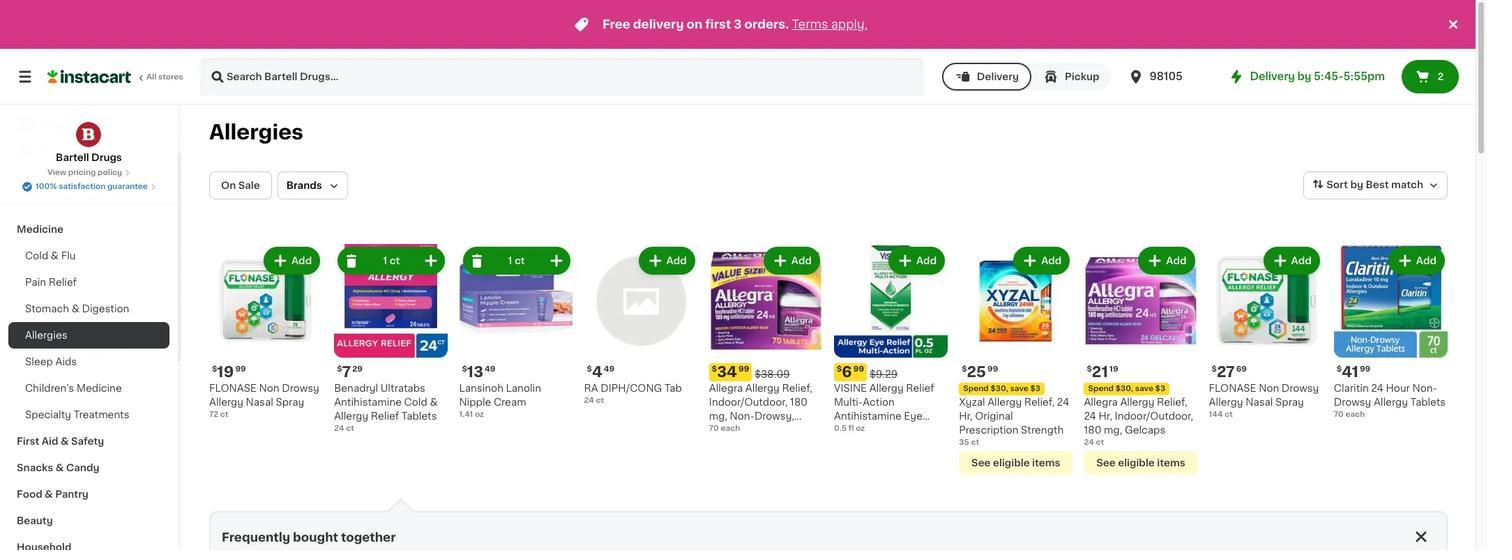 Task type: vqa. For each thing, say whether or not it's contained in the screenshot.


Task type: describe. For each thing, give the bounding box(es) containing it.
sale
[[238, 181, 260, 190]]

safety
[[71, 437, 104, 446]]

$ for 27
[[1212, 366, 1217, 373]]

original
[[975, 412, 1013, 421]]

remove benadryl ultratabs antihistamine cold & allergy relief tablets image
[[343, 252, 360, 269]]

stomach & digestion link
[[8, 296, 169, 322]]

allegra allergy relief, 24 hr, indoor/outdoor, 180 mg, gelcaps 24 ct
[[1084, 398, 1193, 446]]

indoor/outdoor, inside '$ 34 99 $38.09 allegra allergy relief, indoor/outdoor, 180 mg, non-drowsy, tablets, value size'
[[709, 398, 788, 407]]

drowsy for 19
[[282, 384, 319, 393]]

digestion
[[82, 304, 129, 314]]

allergy inside the claritin 24 hour non- drowsy allergy tablets 70 each
[[1374, 398, 1408, 407]]

0 vertical spatial allergies
[[209, 122, 303, 142]]

product group containing 7
[[334, 244, 448, 435]]

$ 6 99
[[837, 365, 864, 380]]

product group containing 21
[[1084, 244, 1198, 475]]

flonase for 19
[[209, 384, 257, 393]]

size
[[779, 426, 799, 435]]

lanolin
[[506, 384, 541, 393]]

spend $30, save $3 for 21
[[1088, 385, 1165, 393]]

$ for 34
[[712, 366, 717, 373]]

1 for 13
[[508, 256, 512, 266]]

mg, inside '$ 34 99 $38.09 allegra allergy relief, indoor/outdoor, 180 mg, non-drowsy, tablets, value size'
[[709, 412, 727, 421]]

7 add from the left
[[1291, 256, 1312, 266]]

allergy inside visine allergy relief multi-action antihistamine eye drops
[[869, 384, 904, 393]]

pickup button
[[1031, 63, 1111, 91]]

first
[[17, 437, 39, 446]]

add button for "product" group containing 19
[[265, 248, 319, 273]]

all
[[146, 73, 156, 81]]

100%
[[36, 183, 57, 190]]

99 for 25
[[988, 366, 998, 373]]

increment quantity of lansinoh lanolin nipple cream image
[[548, 252, 565, 269]]

all stores link
[[47, 57, 184, 96]]

spend for 25
[[963, 385, 989, 393]]

0 horizontal spatial allergies
[[25, 331, 67, 340]]

allergy inside flonase non drowsy allergy nasal spray 144 ct
[[1209, 398, 1243, 407]]

view pricing policy link
[[47, 167, 130, 179]]

sleep
[[25, 357, 53, 367]]

0 horizontal spatial 19
[[217, 365, 234, 380]]

pain relief
[[25, 278, 77, 287]]

xyzal allergy relief, 24 hr, original prescription strength 35 ct
[[959, 398, 1069, 446]]

ra
[[584, 384, 598, 393]]

benadryl
[[334, 384, 378, 393]]

hr, for 25
[[959, 412, 973, 421]]

ra diph/cong tab 24 ct
[[584, 384, 682, 405]]

nasal for 19
[[246, 398, 273, 407]]

24 inside ra diph/cong tab 24 ct
[[584, 397, 594, 405]]

lists
[[39, 175, 63, 185]]

frequently
[[222, 532, 290, 543]]

save for 25
[[1010, 385, 1028, 393]]

shop link
[[8, 110, 169, 138]]

add button for "product" group containing 4
[[640, 248, 694, 273]]

children's medicine
[[25, 384, 122, 393]]

drops
[[834, 426, 864, 435]]

first aid & safety link
[[8, 428, 169, 455]]

spray for 19
[[276, 398, 304, 407]]

antihistamine inside visine allergy relief multi-action antihistamine eye drops
[[834, 412, 902, 421]]

ultratabs
[[381, 384, 425, 393]]

Best match Sort by field
[[1304, 172, 1448, 199]]

tablets inside the claritin 24 hour non- drowsy allergy tablets 70 each
[[1410, 398, 1446, 407]]

0.5
[[834, 425, 847, 433]]

2 add from the left
[[666, 256, 687, 266]]

claritin
[[1334, 384, 1369, 393]]

antihistamine inside 'benadryl ultratabs antihistamine cold & allergy relief tablets 24 ct'
[[334, 398, 402, 407]]

items for 21
[[1157, 458, 1185, 468]]

on sale button
[[209, 172, 272, 199]]

1 horizontal spatial medicine
[[76, 384, 122, 393]]

99 for 6
[[853, 366, 864, 373]]

add button for "product" group containing 6
[[890, 248, 944, 273]]

product group containing 4
[[584, 244, 698, 407]]

0.5 fl oz
[[834, 425, 865, 433]]

delivery button
[[942, 63, 1031, 91]]

oz inside lansinoh lanolin nipple cream 1.41 oz
[[475, 411, 484, 419]]

medicine link
[[8, 216, 169, 243]]

delivery by 5:45-5:55pm
[[1250, 71, 1385, 82]]

food & pantry
[[17, 490, 88, 499]]

$ for 4
[[587, 366, 592, 373]]

see for 25
[[972, 458, 991, 468]]

see for 21
[[1096, 458, 1116, 468]]

delivery
[[633, 19, 684, 30]]

98105 button
[[1127, 57, 1211, 96]]

specialty treatments link
[[8, 402, 169, 428]]

delivery by 5:45-5:55pm link
[[1228, 68, 1385, 85]]

aid
[[42, 437, 58, 446]]

food & pantry link
[[8, 481, 169, 508]]

49 for 13
[[485, 366, 495, 373]]

again
[[70, 147, 98, 157]]

$3 for 25
[[1030, 385, 1040, 393]]

visine allergy relief multi-action antihistamine eye drops
[[834, 384, 934, 435]]

all stores
[[146, 73, 183, 81]]

24 inside xyzal allergy relief, 24 hr, original prescription strength 35 ct
[[1057, 398, 1069, 407]]

drowsy,
[[754, 412, 794, 421]]

allergy inside 'benadryl ultratabs antihistamine cold & allergy relief tablets 24 ct'
[[334, 412, 368, 421]]

180 inside '$ 34 99 $38.09 allegra allergy relief, indoor/outdoor, 180 mg, non-drowsy, tablets, value size'
[[790, 398, 808, 407]]

product group containing 13
[[459, 244, 573, 421]]

99 for 19
[[235, 366, 246, 373]]

prescription
[[959, 426, 1018, 435]]

$ for 19
[[212, 366, 217, 373]]

5:45-
[[1314, 71, 1344, 82]]

delivery for delivery by 5:45-5:55pm
[[1250, 71, 1295, 82]]

$ 13 49
[[462, 365, 495, 380]]

pricing
[[68, 169, 96, 176]]

6
[[842, 365, 852, 380]]

strength
[[1021, 426, 1064, 435]]

pantry
[[55, 490, 88, 499]]

children's medicine link
[[8, 375, 169, 402]]

1 vertical spatial oz
[[856, 425, 865, 433]]

100% satisfaction guarantee
[[36, 183, 148, 190]]

visine
[[834, 384, 867, 393]]

allergy inside '$ 34 99 $38.09 allegra allergy relief, indoor/outdoor, 180 mg, non-drowsy, tablets, value size'
[[745, 384, 780, 393]]

eligible for 21
[[1118, 458, 1155, 468]]

$ 25 99
[[962, 365, 998, 380]]

70 each
[[709, 425, 740, 433]]

bartell drugs logo image
[[76, 121, 102, 148]]

$34.99 original price: $38.09 element
[[709, 363, 823, 382]]

eligible for 25
[[993, 458, 1030, 468]]

guarantee
[[107, 183, 148, 190]]

nasal for 27
[[1246, 398, 1273, 407]]

on
[[687, 19, 703, 30]]

delivery for delivery
[[977, 72, 1019, 82]]

25
[[967, 365, 986, 380]]

pickup
[[1065, 72, 1099, 82]]

product group containing 27
[[1209, 244, 1323, 421]]

bartell drugs link
[[56, 121, 122, 165]]

24 inside 'benadryl ultratabs antihistamine cold & allergy relief tablets 24 ct'
[[334, 425, 344, 433]]

1 for 7
[[383, 256, 387, 266]]

70 inside the claritin 24 hour non- drowsy allergy tablets 70 each
[[1334, 411, 1344, 419]]

24 inside the claritin 24 hour non- drowsy allergy tablets 70 each
[[1371, 384, 1384, 393]]

by for sort
[[1350, 180, 1363, 190]]

allergy inside xyzal allergy relief, 24 hr, original prescription strength 35 ct
[[988, 398, 1022, 407]]

& for digestion
[[72, 304, 79, 314]]

cold & flu
[[25, 251, 76, 261]]

drowsy inside the claritin 24 hour non- drowsy allergy tablets 70 each
[[1334, 398, 1371, 407]]

29
[[352, 366, 363, 373]]

multi-
[[834, 398, 863, 407]]

5 add from the left
[[1041, 256, 1062, 266]]

free
[[602, 19, 630, 30]]

cold & flu link
[[8, 243, 169, 269]]

remove lansinoh lanolin nipple cream image
[[468, 252, 485, 269]]

3
[[734, 19, 742, 30]]

1 ct for 7
[[383, 256, 400, 266]]

each inside the claritin 24 hour non- drowsy allergy tablets 70 each
[[1346, 411, 1365, 419]]

service type group
[[942, 63, 1111, 91]]

41
[[1342, 365, 1358, 380]]

cold inside 'benadryl ultratabs antihistamine cold & allergy relief tablets 24 ct'
[[404, 398, 427, 407]]

$3 for 21
[[1155, 385, 1165, 393]]

69
[[1236, 366, 1247, 373]]

100% satisfaction guarantee button
[[22, 179, 156, 192]]

non- inside the claritin 24 hour non- drowsy allergy tablets 70 each
[[1412, 384, 1437, 393]]

lansinoh lanolin nipple cream 1.41 oz
[[459, 384, 541, 419]]

1 ct for 13
[[508, 256, 525, 266]]

product group containing 25
[[959, 244, 1073, 475]]

sort by
[[1327, 180, 1363, 190]]

tablets inside 'benadryl ultratabs antihistamine cold & allergy relief tablets 24 ct'
[[402, 412, 437, 421]]



Task type: locate. For each thing, give the bounding box(es) containing it.
spend $30, save $3 down $ 25 99
[[963, 385, 1040, 393]]

5 product group from the left
[[709, 244, 823, 435]]

best match
[[1366, 180, 1423, 190]]

relief, inside allegra allergy relief, 24 hr, indoor/outdoor, 180 mg, gelcaps 24 ct
[[1157, 398, 1187, 407]]

hr, down $ 21 19
[[1099, 412, 1112, 421]]

nasal
[[246, 398, 273, 407], [1246, 398, 1273, 407]]

10 product group from the left
[[1334, 244, 1448, 421]]

orders.
[[744, 19, 789, 30]]

19
[[217, 365, 234, 380], [1109, 366, 1118, 373]]

eligible
[[993, 458, 1030, 468], [1118, 458, 1155, 468]]

non- right hour
[[1412, 384, 1437, 393]]

1 horizontal spatial flonase
[[1209, 384, 1256, 393]]

spend up xyzal
[[963, 385, 989, 393]]

1 eligible from the left
[[993, 458, 1030, 468]]

0 vertical spatial mg,
[[709, 412, 727, 421]]

spray inside flonase non drowsy allergy nasal spray 72 ct
[[276, 398, 304, 407]]

1 horizontal spatial 180
[[1084, 426, 1102, 435]]

& for pantry
[[45, 490, 53, 499]]

0 horizontal spatial see eligible items button
[[959, 451, 1073, 475]]

flonase inside flonase non drowsy allergy nasal spray 144 ct
[[1209, 384, 1256, 393]]

2 $ from the left
[[837, 366, 842, 373]]

1 nasal from the left
[[246, 398, 273, 407]]

see eligible items for 25
[[972, 458, 1060, 468]]

$ inside $ 19 99
[[212, 366, 217, 373]]

medicine up treatments
[[76, 384, 122, 393]]

save up allegra allergy relief, 24 hr, indoor/outdoor, 180 mg, gelcaps 24 ct at bottom
[[1135, 385, 1153, 393]]

brands
[[286, 181, 322, 190]]

hr, inside allegra allergy relief, 24 hr, indoor/outdoor, 180 mg, gelcaps 24 ct
[[1099, 412, 1112, 421]]

& left flu
[[51, 251, 59, 261]]

flonase down $ 19 99
[[209, 384, 257, 393]]

$ inside $ 13 49
[[462, 366, 467, 373]]

allegra inside allegra allergy relief, 24 hr, indoor/outdoor, 180 mg, gelcaps 24 ct
[[1084, 398, 1118, 407]]

see down allegra allergy relief, 24 hr, indoor/outdoor, 180 mg, gelcaps 24 ct at bottom
[[1096, 458, 1116, 468]]

$6.99 original price: $9.29 element
[[834, 363, 948, 382]]

5 $ from the left
[[587, 366, 592, 373]]

nasal down 69
[[1246, 398, 1273, 407]]

product group containing 6
[[834, 244, 948, 435]]

nasal inside flonase non drowsy allergy nasal spray 72 ct
[[246, 398, 273, 407]]

1 horizontal spatial by
[[1350, 180, 1363, 190]]

1 1 ct from the left
[[383, 256, 400, 266]]

relief right the pain
[[49, 278, 77, 287]]

None search field
[[199, 57, 924, 96]]

antihistamine down benadryl
[[334, 398, 402, 407]]

1 1 from the left
[[383, 256, 387, 266]]

tab
[[665, 384, 682, 393]]

it
[[61, 147, 68, 157]]

1 vertical spatial indoor/outdoor,
[[1115, 412, 1193, 421]]

terms
[[792, 19, 828, 30]]

19 right 21
[[1109, 366, 1118, 373]]

drowsy for 27
[[1282, 384, 1319, 393]]

save up xyzal allergy relief, 24 hr, original prescription strength 35 ct
[[1010, 385, 1028, 393]]

0 vertical spatial oz
[[475, 411, 484, 419]]

spend $30, save $3 down $ 21 19
[[1088, 385, 1165, 393]]

product group containing 41
[[1334, 244, 1448, 421]]

0 horizontal spatial see eligible items
[[972, 458, 1060, 468]]

0 horizontal spatial mg,
[[709, 412, 727, 421]]

relief inside the pain relief link
[[49, 278, 77, 287]]

mg, inside allegra allergy relief, 24 hr, indoor/outdoor, 180 mg, gelcaps 24 ct
[[1104, 426, 1122, 435]]

flonase non drowsy allergy nasal spray 144 ct
[[1209, 384, 1319, 419]]

$ for 7
[[337, 366, 342, 373]]

1 99 from the left
[[235, 366, 246, 373]]

0 horizontal spatial non-
[[730, 412, 754, 421]]

0 vertical spatial antihistamine
[[334, 398, 402, 407]]

oz down nipple
[[475, 411, 484, 419]]

add button for "product" group containing 34
[[765, 248, 819, 273]]

allergies up 'sale'
[[209, 122, 303, 142]]

limited time offer region
[[0, 0, 1445, 49]]

frequently bought together
[[222, 532, 396, 543]]

1 horizontal spatial items
[[1157, 458, 1185, 468]]

0 horizontal spatial save
[[1010, 385, 1028, 393]]

1 horizontal spatial non
[[1259, 384, 1279, 393]]

drowsy left benadryl
[[282, 384, 319, 393]]

nasal down $ 19 99
[[246, 398, 273, 407]]

see eligible items down xyzal allergy relief, 24 hr, original prescription strength 35 ct
[[972, 458, 1060, 468]]

flonase
[[209, 384, 257, 393], [1209, 384, 1256, 393]]

indoor/outdoor,
[[709, 398, 788, 407], [1115, 412, 1193, 421]]

4 99 from the left
[[988, 366, 998, 373]]

1 horizontal spatial delivery
[[1250, 71, 1295, 82]]

specialty treatments
[[25, 410, 129, 420]]

ct inside allegra allergy relief, 24 hr, indoor/outdoor, 180 mg, gelcaps 24 ct
[[1096, 439, 1104, 446]]

0 horizontal spatial hr,
[[959, 412, 973, 421]]

0 horizontal spatial items
[[1032, 458, 1060, 468]]

spend $30, save $3 for 25
[[963, 385, 1040, 393]]

relief inside visine allergy relief multi-action antihistamine eye drops
[[906, 384, 934, 393]]

relief, up strength
[[1024, 398, 1055, 407]]

see eligible items button down gelcaps
[[1084, 451, 1198, 475]]

2 nasal from the left
[[1246, 398, 1273, 407]]

ct inside xyzal allergy relief, 24 hr, original prescription strength 35 ct
[[971, 439, 979, 446]]

pain
[[25, 278, 46, 287]]

0 vertical spatial tablets
[[1410, 398, 1446, 407]]

$ 34 99 $38.09 allegra allergy relief, indoor/outdoor, 180 mg, non-drowsy, tablets, value size
[[709, 365, 812, 435]]

1 vertical spatial by
[[1350, 180, 1363, 190]]

drowsy inside flonase non drowsy allergy nasal spray 144 ct
[[1282, 384, 1319, 393]]

see down prescription
[[972, 458, 991, 468]]

non inside flonase non drowsy allergy nasal spray 144 ct
[[1259, 384, 1279, 393]]

99 right 34
[[739, 366, 749, 373]]

1 horizontal spatial cold
[[404, 398, 427, 407]]

allergy
[[869, 384, 904, 393], [745, 384, 780, 393], [209, 398, 243, 407], [988, 398, 1022, 407], [1120, 398, 1154, 407], [1209, 398, 1243, 407], [1374, 398, 1408, 407], [334, 412, 368, 421]]

1 see eligible items from the left
[[972, 458, 1060, 468]]

drugs
[[91, 153, 122, 162]]

1 horizontal spatial allegra
[[1084, 398, 1118, 407]]

2 see eligible items from the left
[[1096, 458, 1185, 468]]

0 horizontal spatial delivery
[[977, 72, 1019, 82]]

0 vertical spatial non-
[[1412, 384, 1437, 393]]

0 horizontal spatial non
[[259, 384, 279, 393]]

2 $3 from the left
[[1155, 385, 1165, 393]]

99 for 34
[[739, 366, 749, 373]]

relief, for 25
[[1024, 398, 1055, 407]]

3 $ from the left
[[337, 366, 342, 373]]

1 spray from the left
[[276, 398, 304, 407]]

1 horizontal spatial see eligible items button
[[1084, 451, 1198, 475]]

save for 21
[[1135, 385, 1153, 393]]

& right aid
[[61, 437, 69, 446]]

antihistamine down action
[[834, 412, 902, 421]]

indoor/outdoor, up drowsy,
[[709, 398, 788, 407]]

drowsy down claritin
[[1334, 398, 1371, 407]]

hr, for 21
[[1099, 412, 1112, 421]]

99 inside $ 19 99
[[235, 366, 246, 373]]

shop
[[39, 119, 65, 129]]

0 horizontal spatial $30,
[[991, 385, 1008, 393]]

beauty
[[17, 516, 53, 526]]

benadryl ultratabs antihistamine cold & allergy relief tablets 24 ct
[[334, 384, 438, 433]]

non-
[[1412, 384, 1437, 393], [730, 412, 754, 421]]

tablets
[[1410, 398, 1446, 407], [402, 412, 437, 421]]

product group containing 19
[[209, 244, 323, 421]]

each down claritin
[[1346, 411, 1365, 419]]

stomach & digestion
[[25, 304, 129, 314]]

8 add button from the left
[[1390, 248, 1444, 273]]

0 horizontal spatial tablets
[[402, 412, 437, 421]]

& right stomach
[[72, 304, 79, 314]]

1 horizontal spatial antihistamine
[[834, 412, 902, 421]]

0 vertical spatial 180
[[790, 398, 808, 407]]

cold
[[25, 251, 48, 261], [404, 398, 427, 407]]

delivery inside button
[[977, 72, 1019, 82]]

1 vertical spatial allegra
[[1084, 398, 1118, 407]]

0 horizontal spatial allegra
[[709, 384, 743, 393]]

$ inside $ 7 29
[[337, 366, 342, 373]]

0 horizontal spatial 1 ct
[[383, 256, 400, 266]]

allergy up 72
[[209, 398, 243, 407]]

value
[[749, 426, 776, 435]]

7 add button from the left
[[1265, 248, 1319, 273]]

claritin 24 hour non- drowsy allergy tablets 70 each
[[1334, 384, 1446, 419]]

policy
[[98, 169, 122, 176]]

& right food
[[45, 490, 53, 499]]

99
[[235, 366, 246, 373], [853, 366, 864, 373], [739, 366, 749, 373], [988, 366, 998, 373], [1360, 366, 1370, 373]]

0 horizontal spatial spend
[[963, 385, 989, 393]]

1 horizontal spatial oz
[[856, 425, 865, 433]]

19 inside $ 21 19
[[1109, 366, 1118, 373]]

2 1 ct from the left
[[508, 256, 525, 266]]

99 inside $ 6 99
[[853, 366, 864, 373]]

0 horizontal spatial 1
[[383, 256, 387, 266]]

4 add button from the left
[[890, 248, 944, 273]]

0 horizontal spatial 180
[[790, 398, 808, 407]]

see eligible items
[[972, 458, 1060, 468], [1096, 458, 1185, 468]]

bought
[[293, 532, 338, 543]]

add
[[291, 256, 312, 266], [666, 256, 687, 266], [791, 256, 812, 266], [916, 256, 937, 266], [1041, 256, 1062, 266], [1166, 256, 1187, 266], [1291, 256, 1312, 266], [1416, 256, 1437, 266]]

hr, inside xyzal allergy relief, 24 hr, original prescription strength 35 ct
[[959, 412, 973, 421]]

3 product group from the left
[[459, 244, 573, 421]]

Search field
[[201, 59, 923, 95]]

99 up flonase non drowsy allergy nasal spray 72 ct
[[235, 366, 246, 373]]

0 horizontal spatial 49
[[485, 366, 495, 373]]

7 $ from the left
[[962, 366, 967, 373]]

1 horizontal spatial drowsy
[[1282, 384, 1319, 393]]

1 spend $30, save $3 from the left
[[963, 385, 1040, 393]]

5 add button from the left
[[1015, 248, 1069, 273]]

snacks & candy link
[[8, 455, 169, 481]]

3 add button from the left
[[765, 248, 819, 273]]

product group containing 34
[[709, 244, 823, 435]]

gelcaps
[[1125, 426, 1165, 435]]

& left candy
[[56, 463, 64, 473]]

$30, for 21
[[1116, 385, 1133, 393]]

action
[[863, 398, 895, 407]]

1 vertical spatial relief
[[906, 384, 934, 393]]

medicine
[[17, 225, 63, 234], [76, 384, 122, 393]]

by inside field
[[1350, 180, 1363, 190]]

49 for 4
[[604, 366, 615, 373]]

49 right 4
[[604, 366, 615, 373]]

product group
[[209, 244, 323, 421], [334, 244, 448, 435], [459, 244, 573, 421], [584, 244, 698, 407], [709, 244, 823, 435], [834, 244, 948, 435], [959, 244, 1073, 475], [1084, 244, 1198, 475], [1209, 244, 1323, 421], [1334, 244, 1448, 421]]

34
[[717, 365, 737, 380]]

0 vertical spatial allegra
[[709, 384, 743, 393]]

$3 up allegra allergy relief, 24 hr, indoor/outdoor, 180 mg, gelcaps 24 ct at bottom
[[1155, 385, 1165, 393]]

flonase for 27
[[1209, 384, 1256, 393]]

1 right "remove lansinoh lanolin nipple cream" 'image' at the left
[[508, 256, 512, 266]]

candy
[[66, 463, 99, 473]]

2 non from the left
[[1259, 384, 1279, 393]]

stomach
[[25, 304, 69, 314]]

allegra down 21
[[1084, 398, 1118, 407]]

8 add from the left
[[1416, 256, 1437, 266]]

first
[[705, 19, 731, 30]]

items down strength
[[1032, 458, 1060, 468]]

1 flonase from the left
[[209, 384, 257, 393]]

each left value
[[721, 425, 740, 433]]

1 vertical spatial mg,
[[1104, 426, 1122, 435]]

drowsy left claritin
[[1282, 384, 1319, 393]]

oz right fl
[[856, 425, 865, 433]]

by left 5:45-
[[1298, 71, 1311, 82]]

$ inside $ 25 99
[[962, 366, 967, 373]]

$3 up xyzal allergy relief, 24 hr, original prescription strength 35 ct
[[1030, 385, 1040, 393]]

0 horizontal spatial antihistamine
[[334, 398, 402, 407]]

bartell
[[56, 153, 89, 162]]

99 right the 25
[[988, 366, 998, 373]]

ct
[[390, 256, 400, 266], [515, 256, 525, 266], [596, 397, 604, 405], [220, 411, 228, 419], [1225, 411, 1233, 419], [346, 425, 354, 433], [971, 439, 979, 446], [1096, 439, 1104, 446]]

1 hr, from the left
[[959, 412, 973, 421]]

relief inside 'benadryl ultratabs antihistamine cold & allergy relief tablets 24 ct'
[[371, 412, 399, 421]]

1 vertical spatial 70
[[709, 425, 719, 433]]

0 horizontal spatial $3
[[1030, 385, 1040, 393]]

$ 19 99
[[212, 365, 246, 380]]

2 items from the left
[[1157, 458, 1185, 468]]

0 horizontal spatial nasal
[[246, 398, 273, 407]]

flonase non drowsy allergy nasal spray 72 ct
[[209, 384, 319, 419]]

9 $ from the left
[[1212, 366, 1217, 373]]

spend for 21
[[1088, 385, 1114, 393]]

99 inside $ 25 99
[[988, 366, 998, 373]]

mg, up 70 each
[[709, 412, 727, 421]]

non for 19
[[259, 384, 279, 393]]

allergy up "144"
[[1209, 398, 1243, 407]]

49 inside $ 4 49
[[604, 366, 615, 373]]

add button
[[265, 248, 319, 273], [640, 248, 694, 273], [765, 248, 819, 273], [890, 248, 944, 273], [1015, 248, 1069, 273], [1140, 248, 1194, 273], [1265, 248, 1319, 273], [1390, 248, 1444, 273]]

1 vertical spatial tablets
[[402, 412, 437, 421]]

2 $30, from the left
[[1116, 385, 1133, 393]]

1 non from the left
[[259, 384, 279, 393]]

1 horizontal spatial $30,
[[1116, 385, 1133, 393]]

0 vertical spatial indoor/outdoor,
[[709, 398, 788, 407]]

2 vertical spatial relief
[[371, 412, 399, 421]]

$30, down $ 25 99
[[991, 385, 1008, 393]]

ct inside 'benadryl ultratabs antihistamine cold & allergy relief tablets 24 ct'
[[346, 425, 354, 433]]

4 $ from the left
[[462, 366, 467, 373]]

2 add button from the left
[[640, 248, 694, 273]]

10 $ from the left
[[1337, 366, 1342, 373]]

relief down ultratabs at the bottom of page
[[371, 412, 399, 421]]

2 horizontal spatial drowsy
[[1334, 398, 1371, 407]]

0 horizontal spatial drowsy
[[282, 384, 319, 393]]

see eligible items for 21
[[1096, 458, 1185, 468]]

on
[[221, 181, 236, 190]]

8 product group from the left
[[1084, 244, 1198, 475]]

eye
[[904, 412, 923, 421]]

medicine up the cold & flu
[[17, 225, 63, 234]]

1 horizontal spatial mg,
[[1104, 426, 1122, 435]]

cold up the pain
[[25, 251, 48, 261]]

1 see eligible items button from the left
[[959, 451, 1073, 475]]

1 spend from the left
[[963, 385, 989, 393]]

relief, down $38.09
[[782, 384, 812, 393]]

indoor/outdoor, up gelcaps
[[1115, 412, 1193, 421]]

& inside 'benadryl ultratabs antihistamine cold & allergy relief tablets 24 ct'
[[430, 398, 438, 407]]

1 add from the left
[[291, 256, 312, 266]]

$ inside $ 27 69
[[1212, 366, 1217, 373]]

1 product group from the left
[[209, 244, 323, 421]]

nipple
[[459, 398, 491, 407]]

eligible down prescription
[[993, 458, 1030, 468]]

2 product group from the left
[[334, 244, 448, 435]]

see eligible items button down xyzal allergy relief, 24 hr, original prescription strength 35 ct
[[959, 451, 1073, 475]]

70 left value
[[709, 425, 719, 433]]

1 see from the left
[[972, 458, 991, 468]]

relief, inside xyzal allergy relief, 24 hr, original prescription strength 35 ct
[[1024, 398, 1055, 407]]

1 horizontal spatial 49
[[604, 366, 615, 373]]

1 horizontal spatial spend
[[1088, 385, 1114, 393]]

allergy inside flonase non drowsy allergy nasal spray 72 ct
[[209, 398, 243, 407]]

0 vertical spatial each
[[1346, 411, 1365, 419]]

0 vertical spatial 70
[[1334, 411, 1344, 419]]

8 $ from the left
[[1087, 366, 1092, 373]]

spray inside flonase non drowsy allergy nasal spray 144 ct
[[1276, 398, 1304, 407]]

ct inside flonase non drowsy allergy nasal spray 144 ct
[[1225, 411, 1233, 419]]

0 vertical spatial by
[[1298, 71, 1311, 82]]

relief up eye
[[906, 384, 934, 393]]

$30, for 25
[[991, 385, 1008, 393]]

27
[[1217, 365, 1235, 380]]

$ inside $ 41 99
[[1337, 366, 1342, 373]]

drowsy
[[282, 384, 319, 393], [1282, 384, 1319, 393], [1334, 398, 1371, 407]]

1 ct right "remove lansinoh lanolin nipple cream" 'image' at the left
[[508, 256, 525, 266]]

flonase down $ 27 69
[[1209, 384, 1256, 393]]

2
[[1438, 72, 1444, 82]]

2 1 from the left
[[508, 256, 512, 266]]

0 horizontal spatial medicine
[[17, 225, 63, 234]]

cold down ultratabs at the bottom of page
[[404, 398, 427, 407]]

180 right strength
[[1084, 426, 1102, 435]]

3 99 from the left
[[739, 366, 749, 373]]

6 add from the left
[[1166, 256, 1187, 266]]

2 spend $30, save $3 from the left
[[1088, 385, 1165, 393]]

1 horizontal spatial non-
[[1412, 384, 1437, 393]]

1 horizontal spatial 19
[[1109, 366, 1118, 373]]

21
[[1092, 365, 1108, 380]]

4 product group from the left
[[584, 244, 698, 407]]

by
[[1298, 71, 1311, 82], [1350, 180, 1363, 190]]

allegra inside '$ 34 99 $38.09 allegra allergy relief, indoor/outdoor, 180 mg, non-drowsy, tablets, value size'
[[709, 384, 743, 393]]

$ 7 29
[[337, 365, 363, 380]]

$38.09
[[755, 370, 790, 380]]

$3
[[1030, 385, 1040, 393], [1155, 385, 1165, 393]]

$30, down $ 21 19
[[1116, 385, 1133, 393]]

0 vertical spatial medicine
[[17, 225, 63, 234]]

0 horizontal spatial see
[[972, 458, 991, 468]]

180 up drowsy,
[[790, 398, 808, 407]]

0 horizontal spatial indoor/outdoor,
[[709, 398, 788, 407]]

ct inside flonase non drowsy allergy nasal spray 72 ct
[[220, 411, 228, 419]]

spray for 27
[[1276, 398, 1304, 407]]

7 product group from the left
[[959, 244, 1073, 475]]

5 99 from the left
[[1360, 366, 1370, 373]]

2 see eligible items button from the left
[[1084, 451, 1198, 475]]

98105
[[1150, 71, 1183, 82]]

1 horizontal spatial 1
[[508, 256, 512, 266]]

indoor/outdoor, inside allegra allergy relief, 24 hr, indoor/outdoor, 180 mg, gelcaps 24 ct
[[1115, 412, 1193, 421]]

1 49 from the left
[[485, 366, 495, 373]]

1 vertical spatial medicine
[[76, 384, 122, 393]]

allergy down $34.99 original price: $38.09 element
[[745, 384, 780, 393]]

spend
[[963, 385, 989, 393], [1088, 385, 1114, 393]]

1 horizontal spatial 70
[[1334, 411, 1344, 419]]

increment quantity of benadryl ultratabs antihistamine cold & allergy relief tablets image
[[423, 252, 440, 269]]

items down gelcaps
[[1157, 458, 1185, 468]]

flonase inside flonase non drowsy allergy nasal spray 72 ct
[[209, 384, 257, 393]]

0 horizontal spatial relief,
[[782, 384, 812, 393]]

& left nipple
[[430, 398, 438, 407]]

match
[[1391, 180, 1423, 190]]

mg, left gelcaps
[[1104, 426, 1122, 435]]

ct inside ra diph/cong tab 24 ct
[[596, 397, 604, 405]]

99 for 41
[[1360, 366, 1370, 373]]

drowsy inside flonase non drowsy allergy nasal spray 72 ct
[[282, 384, 319, 393]]

2 spend from the left
[[1088, 385, 1114, 393]]

1 items from the left
[[1032, 458, 1060, 468]]

buy
[[39, 147, 59, 157]]

1 horizontal spatial allergies
[[209, 122, 303, 142]]

$ 4 49
[[587, 365, 615, 380]]

13
[[467, 365, 483, 380]]

3 add from the left
[[791, 256, 812, 266]]

non for 27
[[1259, 384, 1279, 393]]

allergies down stomach
[[25, 331, 67, 340]]

6 product group from the left
[[834, 244, 948, 435]]

relief, inside '$ 34 99 $38.09 allegra allergy relief, indoor/outdoor, 180 mg, non-drowsy, tablets, value size'
[[782, 384, 812, 393]]

1 $30, from the left
[[991, 385, 1008, 393]]

$ inside $ 4 49
[[587, 366, 592, 373]]

9 product group from the left
[[1209, 244, 1323, 421]]

flu
[[61, 251, 76, 261]]

relief, for 21
[[1157, 398, 1187, 407]]

view pricing policy
[[47, 169, 122, 176]]

allergy down $9.29
[[869, 384, 904, 393]]

1 horizontal spatial relief,
[[1024, 398, 1055, 407]]

1 horizontal spatial see
[[1096, 458, 1116, 468]]

2 flonase from the left
[[1209, 384, 1256, 393]]

1 vertical spatial each
[[721, 425, 740, 433]]

relief, up gelcaps
[[1157, 398, 1187, 407]]

oz
[[475, 411, 484, 419], [856, 425, 865, 433]]

frequently bought together section
[[209, 498, 1448, 550]]

99 inside $ 41 99
[[1360, 366, 1370, 373]]

allergy up gelcaps
[[1120, 398, 1154, 407]]

children's
[[25, 384, 74, 393]]

non- inside '$ 34 99 $38.09 allegra allergy relief, indoor/outdoor, 180 mg, non-drowsy, tablets, value size'
[[730, 412, 754, 421]]

1 vertical spatial non-
[[730, 412, 754, 421]]

non inside flonase non drowsy allergy nasal spray 72 ct
[[259, 384, 279, 393]]

allergy inside allegra allergy relief, 24 hr, indoor/outdoor, 180 mg, gelcaps 24 ct
[[1120, 398, 1154, 407]]

2 spray from the left
[[1276, 398, 1304, 407]]

$ inside '$ 34 99 $38.09 allegra allergy relief, indoor/outdoor, 180 mg, non-drowsy, tablets, value size'
[[712, 366, 717, 373]]

spend down 21
[[1088, 385, 1114, 393]]

2 horizontal spatial relief,
[[1157, 398, 1187, 407]]

2 99 from the left
[[853, 366, 864, 373]]

0 horizontal spatial oz
[[475, 411, 484, 419]]

tablets,
[[709, 426, 747, 435]]

1 horizontal spatial nasal
[[1246, 398, 1273, 407]]

instacart logo image
[[47, 68, 131, 85]]

& for candy
[[56, 463, 64, 473]]

fl
[[849, 425, 854, 433]]

$ for 25
[[962, 366, 967, 373]]

xyzal
[[959, 398, 985, 407]]

0 horizontal spatial 70
[[709, 425, 719, 433]]

& for flu
[[51, 251, 59, 261]]

1 horizontal spatial 1 ct
[[508, 256, 525, 266]]

180 inside allegra allergy relief, 24 hr, indoor/outdoor, 180 mg, gelcaps 24 ct
[[1084, 426, 1102, 435]]

2 hr, from the left
[[1099, 412, 1112, 421]]

19 up 72
[[217, 365, 234, 380]]

terms apply. link
[[792, 19, 868, 30]]

add button for "product" group containing 27
[[1265, 248, 1319, 273]]

0 horizontal spatial spray
[[276, 398, 304, 407]]

see eligible items down gelcaps
[[1096, 458, 1185, 468]]

$ for 21
[[1087, 366, 1092, 373]]

0 horizontal spatial each
[[721, 425, 740, 433]]

allegra
[[709, 384, 743, 393], [1084, 398, 1118, 407]]

items for 25
[[1032, 458, 1060, 468]]

49 right 13
[[485, 366, 495, 373]]

0 horizontal spatial by
[[1298, 71, 1311, 82]]

1 horizontal spatial save
[[1135, 385, 1153, 393]]

2 49 from the left
[[604, 366, 615, 373]]

nasal inside flonase non drowsy allergy nasal spray 144 ct
[[1246, 398, 1273, 407]]

hr, down xyzal
[[959, 412, 973, 421]]

best
[[1366, 180, 1389, 190]]

99 right 41
[[1360, 366, 1370, 373]]

allergy down benadryl
[[334, 412, 368, 421]]

eligible down gelcaps
[[1118, 458, 1155, 468]]

1 horizontal spatial spend $30, save $3
[[1088, 385, 1165, 393]]

1 horizontal spatial each
[[1346, 411, 1365, 419]]

add button for "product" group containing 41
[[1390, 248, 1444, 273]]

2 save from the left
[[1135, 385, 1153, 393]]

1 save from the left
[[1010, 385, 1028, 393]]

99 inside '$ 34 99 $38.09 allegra allergy relief, indoor/outdoor, 180 mg, non-drowsy, tablets, value size'
[[739, 366, 749, 373]]

6 add button from the left
[[1140, 248, 1194, 273]]

$ for 13
[[462, 366, 467, 373]]

specialty
[[25, 410, 71, 420]]

by for delivery
[[1298, 71, 1311, 82]]

1 right remove benadryl ultratabs antihistamine cold & allergy relief tablets "image"
[[383, 256, 387, 266]]

non- up the tablets,
[[730, 412, 754, 421]]

$ inside $ 6 99
[[837, 366, 842, 373]]

allergy up original
[[988, 398, 1022, 407]]

$9.29
[[870, 370, 898, 380]]

1 horizontal spatial see eligible items
[[1096, 458, 1185, 468]]

$ inside $ 21 19
[[1087, 366, 1092, 373]]

1 horizontal spatial eligible
[[1118, 458, 1155, 468]]

1 horizontal spatial relief
[[371, 412, 399, 421]]

70 down claritin
[[1334, 411, 1344, 419]]

allergies link
[[8, 322, 169, 349]]

70
[[1334, 411, 1344, 419], [709, 425, 719, 433]]

see eligible items button for 21
[[1084, 451, 1198, 475]]

1 horizontal spatial spray
[[1276, 398, 1304, 407]]

allergy down hour
[[1374, 398, 1408, 407]]

1 ct right remove benadryl ultratabs antihistamine cold & allergy relief tablets "image"
[[383, 256, 400, 266]]

0 horizontal spatial spend $30, save $3
[[963, 385, 1040, 393]]

1 $3 from the left
[[1030, 385, 1040, 393]]

apply.
[[831, 19, 868, 30]]

4
[[592, 365, 602, 380]]

$ for 41
[[1337, 366, 1342, 373]]

1.41
[[459, 411, 473, 419]]

2 see from the left
[[1096, 458, 1116, 468]]

6 $ from the left
[[712, 366, 717, 373]]

together
[[341, 532, 396, 543]]

1 horizontal spatial tablets
[[1410, 398, 1446, 407]]

0 vertical spatial cold
[[25, 251, 48, 261]]

1 vertical spatial allergies
[[25, 331, 67, 340]]

aids
[[55, 357, 77, 367]]

$ for 6
[[837, 366, 842, 373]]

99 right 6
[[853, 366, 864, 373]]

1 vertical spatial cold
[[404, 398, 427, 407]]

see eligible items button for 25
[[959, 451, 1073, 475]]

1 vertical spatial antihistamine
[[834, 412, 902, 421]]

1 $ from the left
[[212, 366, 217, 373]]

0 horizontal spatial cold
[[25, 251, 48, 261]]

2 eligible from the left
[[1118, 458, 1155, 468]]

see
[[972, 458, 991, 468], [1096, 458, 1116, 468]]

1 add button from the left
[[265, 248, 319, 273]]

4 add from the left
[[916, 256, 937, 266]]

0 vertical spatial relief
[[49, 278, 77, 287]]

by right sort
[[1350, 180, 1363, 190]]

49 inside $ 13 49
[[485, 366, 495, 373]]

allegra down 34
[[709, 384, 743, 393]]



